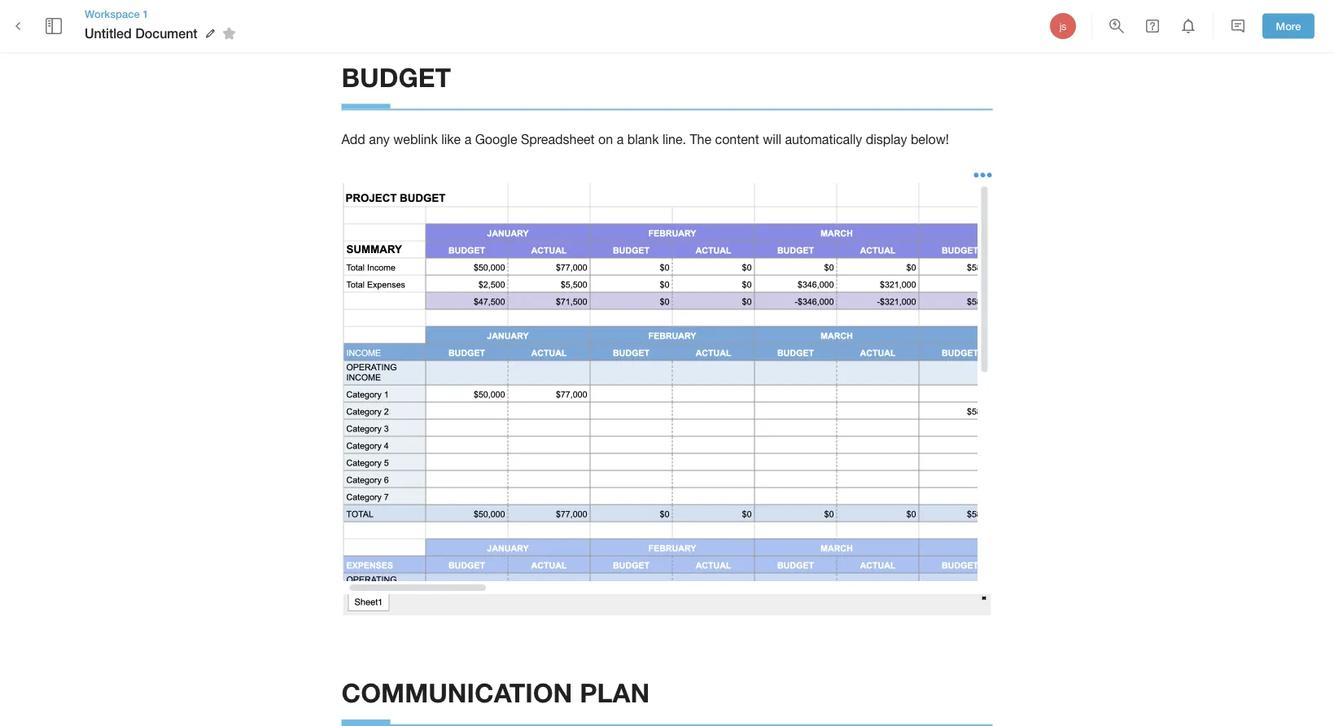 Task type: describe. For each thing, give the bounding box(es) containing it.
untitled
[[85, 26, 132, 41]]

on
[[599, 132, 613, 147]]

1 a from the left
[[465, 132, 472, 147]]

add any weblink like a google spreadsheet on a blank line. the content will automatically display below!
[[342, 132, 950, 147]]

add
[[342, 132, 366, 147]]

1
[[143, 7, 149, 20]]

workspace
[[85, 7, 140, 20]]

plan
[[580, 678, 650, 709]]

weblink
[[394, 132, 438, 147]]

line.
[[663, 132, 687, 147]]

more
[[1277, 20, 1302, 32]]

document
[[135, 26, 198, 41]]

more button
[[1263, 14, 1315, 39]]



Task type: locate. For each thing, give the bounding box(es) containing it.
the
[[690, 132, 712, 147]]

2 a from the left
[[617, 132, 624, 147]]

workspace 1
[[85, 7, 149, 20]]

workspace 1 link
[[85, 6, 242, 21]]

js
[[1060, 20, 1067, 32]]

like
[[442, 132, 461, 147]]

js button
[[1048, 11, 1079, 42]]

0 horizontal spatial a
[[465, 132, 472, 147]]

display
[[866, 132, 908, 147]]

any
[[369, 132, 390, 147]]

below!
[[911, 132, 950, 147]]

favorite image
[[220, 24, 239, 43]]

google
[[475, 132, 518, 147]]

will
[[763, 132, 782, 147]]

a
[[465, 132, 472, 147], [617, 132, 624, 147]]

automatically
[[785, 132, 863, 147]]

a right 'like'
[[465, 132, 472, 147]]

communication plan
[[342, 678, 650, 709]]

communication
[[342, 678, 573, 709]]

a right on
[[617, 132, 624, 147]]

untitled document
[[85, 26, 198, 41]]

blank
[[628, 132, 659, 147]]

spreadsheet
[[521, 132, 595, 147]]

content
[[715, 132, 760, 147]]

budget
[[342, 62, 451, 93]]

1 horizontal spatial a
[[617, 132, 624, 147]]



Task type: vqa. For each thing, say whether or not it's contained in the screenshot.
Members...
no



